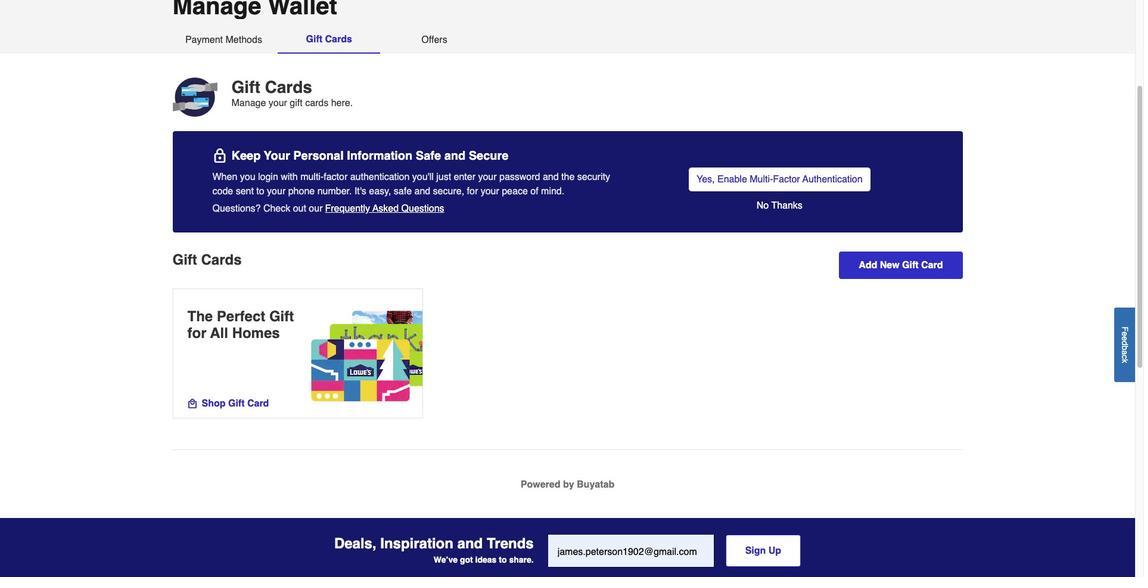 Task type: vqa. For each thing, say whether or not it's contained in the screenshot.
4.8 Stars "image" at the left top of page
no



Task type: describe. For each thing, give the bounding box(es) containing it.
deals, inspiration and trends we've got ideas to share.
[[334, 535, 534, 565]]

and down you'll
[[415, 186, 431, 197]]

f e e d b a c k button
[[1115, 307, 1136, 382]]

trends
[[487, 535, 534, 552]]

no
[[757, 200, 769, 211]]

easy,
[[369, 186, 391, 197]]

safe
[[394, 186, 412, 197]]

d
[[1121, 341, 1130, 345]]

you
[[240, 172, 255, 182]]

multi-
[[750, 174, 773, 185]]

we've
[[434, 555, 458, 565]]

no thanks
[[757, 200, 803, 211]]

card inside button
[[922, 260, 943, 271]]

sign up
[[746, 545, 782, 556]]

phone
[[288, 186, 315, 197]]

it's
[[355, 186, 367, 197]]

to inside deals, inspiration and trends we've got ideas to share.
[[499, 555, 507, 565]]

all
[[210, 325, 228, 342]]

shop image
[[187, 399, 197, 408]]

add new gift card
[[859, 260, 943, 271]]

inspiration
[[380, 535, 454, 552]]

0 horizontal spatial gift cards
[[173, 252, 242, 268]]

c
[[1121, 355, 1130, 359]]

shop gift card link
[[187, 396, 269, 411]]

frequently
[[325, 203, 370, 214]]

mind.
[[541, 186, 565, 197]]

gift cards manage your gift cards here.
[[232, 77, 353, 108]]

the perfect gift for all homes
[[187, 308, 294, 342]]

frequently asked questions link
[[325, 201, 444, 216]]

login
[[258, 172, 278, 182]]

add new gift card button
[[839, 252, 963, 279]]

payment
[[185, 35, 223, 45]]

gift right new
[[903, 260, 919, 271]]

when
[[213, 172, 237, 182]]

homes
[[232, 325, 280, 342]]

manage
[[232, 98, 266, 108]]

by
[[563, 479, 574, 490]]

no thanks button
[[689, 199, 871, 213]]

gift right "shop"
[[228, 398, 245, 409]]

secure image
[[213, 148, 227, 163]]

share.
[[509, 555, 534, 565]]

got
[[460, 555, 473, 565]]

methods
[[226, 35, 262, 45]]

multi-
[[301, 172, 324, 182]]

questions
[[402, 203, 444, 214]]

authentication
[[803, 174, 863, 185]]

your
[[264, 149, 290, 162]]

code
[[213, 186, 233, 197]]

yes, enable multi-factor authentication button
[[689, 168, 871, 191]]

offers
[[422, 35, 447, 45]]

questions? check out our frequently asked questions
[[213, 203, 444, 214]]

of
[[531, 186, 539, 197]]

enable
[[718, 174, 747, 185]]

sign up button
[[726, 535, 801, 567]]

payment methods button
[[173, 26, 275, 54]]

when you login with multi-factor authentication you'll just enter your  password and the security code sent to your phone number. it's easy, safe and secure, for your peace of mind.
[[213, 172, 610, 197]]

b
[[1121, 345, 1130, 350]]

add
[[859, 260, 878, 271]]

offers button
[[383, 26, 486, 54]]

thanks
[[772, 200, 803, 211]]

1 e from the top
[[1121, 331, 1130, 336]]

Email Address email field
[[548, 535, 714, 567]]

gift inside gift cards manage your gift cards here.
[[232, 77, 260, 97]]

out
[[293, 203, 306, 214]]

the
[[562, 172, 575, 182]]

your left peace
[[481, 186, 499, 197]]

keep your personal information safe and secure
[[232, 149, 509, 162]]



Task type: locate. For each thing, give the bounding box(es) containing it.
factor
[[773, 174, 800, 185]]

safe
[[416, 149, 441, 162]]

your inside gift cards manage your gift cards here.
[[269, 98, 287, 108]]

your left gift
[[269, 98, 287, 108]]

gift up "manage"
[[232, 77, 260, 97]]

and up got
[[458, 535, 483, 552]]

gift cards navigation
[[173, 26, 963, 490]]

to inside when you login with multi-factor authentication you'll just enter your  password and the security code sent to your phone number. it's easy, safe and secure, for your peace of mind.
[[257, 186, 264, 197]]

shop gift card
[[202, 398, 269, 409]]

your down login
[[267, 186, 286, 197]]

a
[[1121, 350, 1130, 355]]

1 vertical spatial cards
[[265, 77, 312, 97]]

personal
[[293, 149, 344, 162]]

0 vertical spatial gift cards
[[306, 34, 352, 45]]

tab list inside "gift cards" navigation
[[173, 26, 489, 54]]

1 vertical spatial to
[[499, 555, 507, 565]]

keep
[[232, 149, 261, 162]]

you'll
[[412, 172, 434, 182]]

ideas
[[475, 555, 497, 565]]

for left all
[[187, 325, 207, 342]]

powered
[[521, 479, 561, 490]]

gift
[[290, 98, 303, 108]]

0 horizontal spatial for
[[187, 325, 207, 342]]

our
[[309, 203, 323, 214]]

tab list containing gift cards
[[173, 26, 489, 54]]

0 horizontal spatial to
[[257, 186, 264, 197]]

1 vertical spatial for
[[187, 325, 207, 342]]

1 vertical spatial gift cards
[[173, 252, 242, 268]]

e up d
[[1121, 331, 1130, 336]]

gift cards
[[306, 34, 352, 45], [173, 252, 242, 268]]

with
[[281, 172, 298, 182]]

deals,
[[334, 535, 377, 552]]

up
[[769, 545, 782, 556]]

just
[[436, 172, 451, 182]]

check
[[263, 203, 290, 214]]

authentication
[[350, 172, 410, 182]]

for
[[467, 186, 478, 197], [187, 325, 207, 342]]

card
[[922, 260, 943, 271], [247, 398, 269, 409]]

sign up form
[[548, 535, 801, 568]]

cards inside button
[[325, 34, 352, 45]]

sent
[[236, 186, 254, 197]]

cards
[[325, 34, 352, 45], [265, 77, 312, 97], [201, 252, 242, 268]]

gift cards button
[[278, 26, 380, 54]]

questions?
[[213, 203, 261, 214]]

and inside deals, inspiration and trends we've got ideas to share.
[[458, 535, 483, 552]]

0 vertical spatial to
[[257, 186, 264, 197]]

2 horizontal spatial cards
[[325, 34, 352, 45]]

peace
[[502, 186, 528, 197]]

gift up "the"
[[173, 252, 197, 268]]

for down the enter
[[467, 186, 478, 197]]

asked
[[373, 203, 399, 214]]

powered by buyatab
[[521, 479, 615, 490]]

f
[[1121, 326, 1130, 331]]

1 horizontal spatial gift cards
[[306, 34, 352, 45]]

f e e d b a c k
[[1121, 326, 1130, 363]]

and up the enter
[[444, 149, 466, 162]]

0 horizontal spatial card
[[247, 398, 269, 409]]

card right "shop"
[[247, 398, 269, 409]]

0 vertical spatial for
[[467, 186, 478, 197]]

0 vertical spatial card
[[922, 260, 943, 271]]

number.
[[318, 186, 352, 197]]

gift right perfect
[[269, 308, 294, 325]]

k
[[1121, 359, 1130, 363]]

for inside the perfect gift for all homes
[[187, 325, 207, 342]]

1 horizontal spatial for
[[467, 186, 478, 197]]

payment methods
[[185, 35, 262, 45]]

0 horizontal spatial cards
[[201, 252, 242, 268]]

and
[[444, 149, 466, 162], [543, 172, 559, 182], [415, 186, 431, 197], [458, 535, 483, 552]]

shop
[[202, 398, 226, 409]]

2 vertical spatial cards
[[201, 252, 242, 268]]

new
[[880, 260, 900, 271]]

secure
[[469, 149, 509, 162]]

cards
[[305, 98, 329, 108]]

card right new
[[922, 260, 943, 271]]

gift inside the perfect gift for all homes
[[269, 308, 294, 325]]

password
[[500, 172, 540, 182]]

cards inside gift cards manage your gift cards here.
[[265, 77, 312, 97]]

factor
[[324, 172, 348, 182]]

e
[[1121, 331, 1130, 336], [1121, 336, 1130, 341]]

tab list
[[173, 26, 489, 54]]

buyatab
[[577, 479, 615, 490]]

and up the mind.
[[543, 172, 559, 182]]

2 e from the top
[[1121, 336, 1130, 341]]

1 vertical spatial card
[[247, 398, 269, 409]]

secure,
[[433, 186, 464, 197]]

e up b
[[1121, 336, 1130, 341]]

1 horizontal spatial to
[[499, 555, 507, 565]]

yes, enable multi-factor authentication
[[697, 174, 863, 185]]

yes,
[[697, 174, 715, 185]]

enter
[[454, 172, 476, 182]]

gift cards inside gift cards button
[[306, 34, 352, 45]]

0 vertical spatial cards
[[325, 34, 352, 45]]

to right ideas
[[499, 555, 507, 565]]

your down secure
[[478, 172, 497, 182]]

your
[[269, 98, 287, 108], [478, 172, 497, 182], [267, 186, 286, 197], [481, 186, 499, 197]]

payment image
[[173, 77, 217, 117]]

1 horizontal spatial card
[[922, 260, 943, 271]]

here.
[[331, 98, 353, 108]]

sign
[[746, 545, 766, 556]]

gift up gift cards manage your gift cards here.
[[306, 34, 323, 45]]

the
[[187, 308, 213, 325]]

information
[[347, 149, 413, 162]]

security
[[578, 172, 610, 182]]

to right sent
[[257, 186, 264, 197]]

for inside when you login with multi-factor authentication you'll just enter your  password and the security code sent to your phone number. it's easy, safe and secure, for your peace of mind.
[[467, 186, 478, 197]]

perfect
[[217, 308, 265, 325]]

1 horizontal spatial cards
[[265, 77, 312, 97]]



